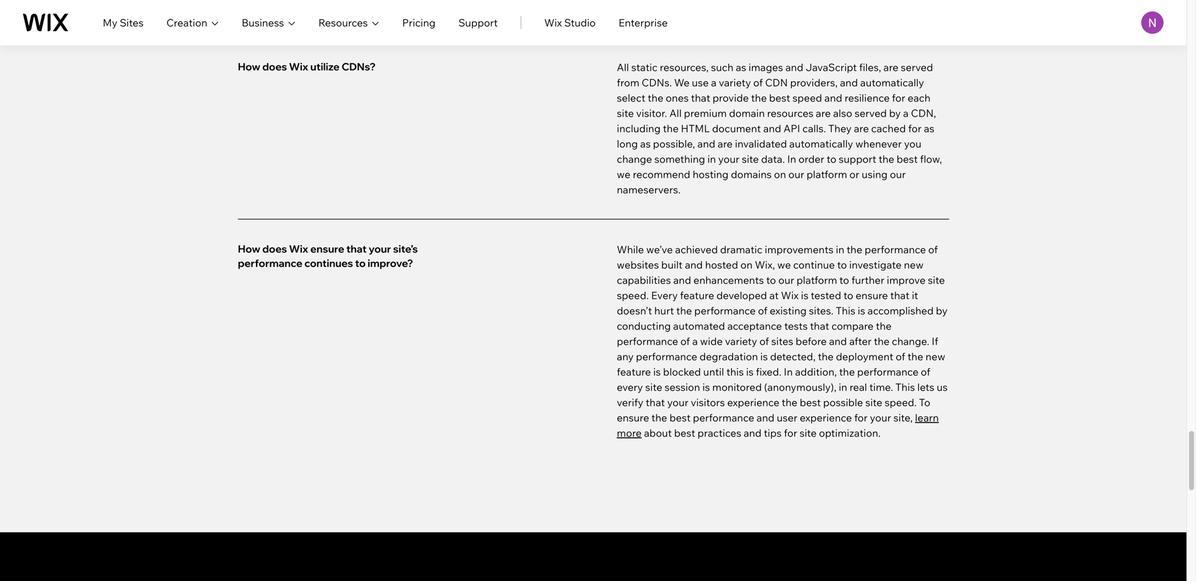 Task type: describe. For each thing, give the bounding box(es) containing it.
2 vertical spatial as
[[641, 137, 651, 150]]

and down the html
[[698, 137, 716, 150]]

they
[[829, 122, 852, 135]]

and down built
[[674, 274, 692, 286]]

site right every
[[646, 381, 663, 393]]

we inside all static resources, such as images and javascript files, are served from cdns. we use a variety of cdn providers, and automatically select the ones that provide the best speed and resilience for each site visitor. all premium domain resources are also served by a cdn, including the html document and api calls. they are cached for as long as possible, and are invalidated automatically whenever you change something in your site data. in order to support the best flow, we recommend hosting domains on our platform or using our nameservers.
[[617, 168, 631, 181]]

are right "files,"
[[884, 61, 899, 74]]

performance up time.
[[858, 365, 919, 378]]

from
[[617, 76, 640, 89]]

site down select
[[617, 107, 634, 119]]

resilience
[[845, 91, 890, 104]]

that inside how does wix ensure that your site's performance continues to improve?
[[346, 242, 367, 255]]

document
[[712, 122, 761, 135]]

premium
[[684, 107, 727, 119]]

the up user
[[782, 396, 798, 409]]

our right using
[[890, 168, 906, 181]]

resources,
[[660, 61, 709, 74]]

site's
[[393, 242, 418, 255]]

images
[[749, 61, 784, 74]]

if
[[932, 335, 939, 348]]

sites.
[[809, 304, 834, 317]]

our down order
[[789, 168, 805, 181]]

that down sites.
[[810, 320, 830, 332]]

support
[[459, 16, 498, 29]]

the up the investigate
[[847, 243, 863, 256]]

are down document
[[718, 137, 733, 150]]

long
[[617, 137, 638, 150]]

calls.
[[803, 122, 826, 135]]

any
[[617, 350, 634, 363]]

acceptance
[[728, 320, 782, 332]]

support
[[839, 153, 877, 165]]

learn
[[916, 411, 939, 424]]

and down compare
[[829, 335, 847, 348]]

your left site,
[[870, 411, 892, 424]]

pricing
[[402, 16, 436, 29]]

sites
[[120, 16, 144, 29]]

0 horizontal spatial served
[[855, 107, 887, 119]]

for left each
[[892, 91, 906, 104]]

the down accomplished at bottom
[[876, 320, 892, 332]]

select
[[617, 91, 646, 104]]

your inside how does wix ensure that your site's performance continues to improve?
[[369, 242, 391, 255]]

achieved
[[675, 243, 718, 256]]

pricing link
[[402, 15, 436, 30]]

performance inside how does wix ensure that your site's performance continues to improve?
[[238, 257, 303, 269]]

and down the "achieved"
[[685, 258, 703, 271]]

lets
[[918, 381, 935, 393]]

is left blocked on the right bottom of the page
[[654, 365, 661, 378]]

every
[[651, 289, 678, 302]]

utilize
[[310, 60, 340, 73]]

use
[[692, 76, 709, 89]]

that right verify in the bottom right of the page
[[646, 396, 665, 409]]

1 horizontal spatial automatically
[[861, 76, 925, 89]]

deployment
[[836, 350, 894, 363]]

that inside all static resources, such as images and javascript files, are served from cdns. we use a variety of cdn providers, and automatically select the ones that provide the best speed and resilience for each site visitor. all premium domain resources are also served by a cdn, including the html document and api calls. they are cached for as long as possible, and are invalidated automatically whenever you change something in your site data. in order to support the best flow, we recommend hosting domains on our platform or using our nameservers.
[[691, 91, 711, 104]]

platform inside while we've achieved dramatic improvements in the performance of websites built and hosted on wix, we continue to investigate new capabilities and enhancements to our platform to further improve site speed. every feature developed at wix is tested to ensure that it doesn't hurt the performance of existing sites. this is accomplished by conducting automated acceptance tests that compare the performance of a wide variety of sites before and after the change. if any performance degradation is detected, the deployment of the new feature is blocked until this is fixed. in addition, the performance of every site session is monitored (anonymously), in real time. this lets us verify that your visitors experience the best possible site speed. to ensure the best performance and user experience for your site,
[[797, 274, 838, 286]]

by inside all static resources, such as images and javascript files, are served from cdns. we use a variety of cdn providers, and automatically select the ones that provide the best speed and resilience for each site visitor. all premium domain resources are also served by a cdn, including the html document and api calls. they are cached for as long as possible, and are invalidated automatically whenever you change something in your site data. in order to support the best flow, we recommend hosting domains on our platform or using our nameservers.
[[890, 107, 901, 119]]

degradation
[[700, 350, 758, 363]]

cdn,
[[911, 107, 937, 119]]

visitors
[[691, 396, 725, 409]]

about
[[644, 427, 672, 439]]

and up about best practices and tips for site optimization. at the right bottom
[[757, 411, 775, 424]]

to
[[919, 396, 931, 409]]

site right improve
[[928, 274, 945, 286]]

and left the tips
[[744, 427, 762, 439]]

resources button
[[319, 15, 380, 30]]

how for how does wix utilize cdns?
[[238, 60, 260, 73]]

0 vertical spatial served
[[901, 61, 934, 74]]

session
[[665, 381, 701, 393]]

possible,
[[653, 137, 695, 150]]

performance up the investigate
[[865, 243, 926, 256]]

performance down developed
[[695, 304, 756, 317]]

developed
[[717, 289, 767, 302]]

the up about on the bottom right
[[652, 411, 668, 424]]

providers,
[[791, 76, 838, 89]]

improve?
[[368, 257, 413, 269]]

websites
[[617, 258, 659, 271]]

detected,
[[771, 350, 816, 363]]

variety inside while we've achieved dramatic improvements in the performance of websites built and hosted on wix, we continue to investigate new capabilities and enhancements to our platform to further improve site speed. every feature developed at wix is tested to ensure that it doesn't hurt the performance of existing sites. this is accomplished by conducting automated acceptance tests that compare the performance of a wide variety of sites before and after the change. if any performance degradation is detected, the deployment of the new feature is blocked until this is fixed. in addition, the performance of every site session is monitored (anonymously), in real time. this lets us verify that your visitors experience the best possible site speed. to ensure the best performance and user experience for your site,
[[725, 335, 758, 348]]

are up calls.
[[816, 107, 831, 119]]

wide
[[700, 335, 723, 348]]

doesn't
[[617, 304, 652, 317]]

1 horizontal spatial experience
[[800, 411, 852, 424]]

1 horizontal spatial feature
[[680, 289, 715, 302]]

built
[[662, 258, 683, 271]]

enterprise
[[619, 16, 668, 29]]

0 horizontal spatial speed.
[[617, 289, 649, 302]]

after
[[850, 335, 872, 348]]

1 vertical spatial in
[[836, 243, 845, 256]]

cdns?
[[342, 60, 376, 73]]

ensure inside how does wix ensure that your site's performance continues to improve?
[[310, 242, 344, 255]]

before
[[796, 335, 827, 348]]

dramatic
[[721, 243, 763, 256]]

investigate
[[850, 258, 902, 271]]

profile image image
[[1142, 11, 1164, 34]]

business
[[242, 16, 284, 29]]

and up cdn
[[786, 61, 804, 74]]

user
[[777, 411, 798, 424]]

existing
[[770, 304, 807, 317]]

is right "this"
[[746, 365, 754, 378]]

hosted
[[705, 258, 739, 271]]

2 horizontal spatial a
[[904, 107, 909, 119]]

creation button
[[167, 15, 219, 30]]

learn more
[[617, 411, 939, 439]]

does for ensure
[[262, 242, 287, 255]]

fixed.
[[756, 365, 782, 378]]

are right they
[[854, 122, 869, 135]]

to right tested
[[844, 289, 854, 302]]

best right about on the bottom right
[[674, 427, 696, 439]]

sites
[[772, 335, 794, 348]]

best down (anonymously),
[[800, 396, 821, 409]]

domains
[[731, 168, 772, 181]]

and up invalidated
[[764, 122, 782, 135]]

2 vertical spatial ensure
[[617, 411, 650, 424]]

the up addition,
[[818, 350, 834, 363]]

my sites
[[103, 16, 144, 29]]

real
[[850, 381, 868, 393]]

enhancements
[[694, 274, 764, 286]]

we
[[675, 76, 690, 89]]

the up the possible,
[[663, 122, 679, 135]]

while
[[617, 243, 644, 256]]

us
[[937, 381, 948, 393]]

variety inside all static resources, such as images and javascript files, are served from cdns. we use a variety of cdn providers, and automatically select the ones that provide the best speed and resilience for each site visitor. all premium domain resources are also served by a cdn, including the html document and api calls. they are cached for as long as possible, and are invalidated automatically whenever you change something in your site data. in order to support the best flow, we recommend hosting domains on our platform or using our nameservers.
[[719, 76, 751, 89]]

on inside all static resources, such as images and javascript files, are served from cdns. we use a variety of cdn providers, and automatically select the ones that provide the best speed and resilience for each site visitor. all premium domain resources are also served by a cdn, including the html document and api calls. they are cached for as long as possible, and are invalidated automatically whenever you change something in your site data. in order to support the best flow, we recommend hosting domains on our platform or using our nameservers.
[[774, 168, 787, 181]]

while we've achieved dramatic improvements in the performance of websites built and hosted on wix, we continue to investigate new capabilities and enhancements to our platform to further improve site speed. every feature developed at wix is tested to ensure that it doesn't hurt the performance of existing sites. this is accomplished by conducting automated acceptance tests that compare the performance of a wide variety of sites before and after the change. if any performance degradation is detected, the deployment of the new feature is blocked until this is fixed. in addition, the performance of every site session is monitored (anonymously), in real time. this lets us verify that your visitors experience the best possible site speed. to ensure the best performance and user experience for your site,
[[617, 243, 948, 424]]

time.
[[870, 381, 894, 393]]

we inside while we've achieved dramatic improvements in the performance of websites built and hosted on wix, we continue to investigate new capabilities and enhancements to our platform to further improve site speed. every feature developed at wix is tested to ensure that it doesn't hurt the performance of existing sites. this is accomplished by conducting automated acceptance tests that compare the performance of a wide variety of sites before and after the change. if any performance degradation is detected, the deployment of the new feature is blocked until this is fixed. in addition, the performance of every site session is monitored (anonymously), in real time. this lets us verify that your visitors experience the best possible site speed. to ensure the best performance and user experience for your site,
[[778, 258, 791, 271]]

nameservers.
[[617, 183, 681, 196]]

and up also
[[825, 91, 843, 104]]

tests
[[785, 320, 808, 332]]

to up at
[[767, 274, 776, 286]]



Task type: locate. For each thing, give the bounding box(es) containing it.
as right such
[[736, 61, 747, 74]]

for inside while we've achieved dramatic improvements in the performance of websites built and hosted on wix, we continue to investigate new capabilities and enhancements to our platform to further improve site speed. every feature developed at wix is tested to ensure that it doesn't hurt the performance of existing sites. this is accomplished by conducting automated acceptance tests that compare the performance of a wide variety of sites before and after the change. if any performance degradation is detected, the deployment of the new feature is blocked until this is fixed. in addition, the performance of every site session is monitored (anonymously), in real time. this lets us verify that your visitors experience the best possible site speed. to ensure the best performance and user experience for your site,
[[855, 411, 868, 424]]

in inside while we've achieved dramatic improvements in the performance of websites built and hosted on wix, we continue to investigate new capabilities and enhancements to our platform to further improve site speed. every feature developed at wix is tested to ensure that it doesn't hurt the performance of existing sites. this is accomplished by conducting automated acceptance tests that compare the performance of a wide variety of sites before and after the change. if any performance degradation is detected, the deployment of the new feature is blocked until this is fixed. in addition, the performance of every site session is monitored (anonymously), in real time. this lets us verify that your visitors experience the best possible site speed. to ensure the best performance and user experience for your site,
[[784, 365, 793, 378]]

invalidated
[[735, 137, 787, 150]]

0 horizontal spatial automatically
[[790, 137, 854, 150]]

this
[[727, 365, 744, 378]]

our up at
[[779, 274, 795, 286]]

wix left studio
[[545, 16, 562, 29]]

0 vertical spatial in
[[708, 153, 716, 165]]

speed
[[793, 91, 823, 104]]

tips
[[764, 427, 782, 439]]

we right wix,
[[778, 258, 791, 271]]

0 vertical spatial automatically
[[861, 76, 925, 89]]

experience down possible
[[800, 411, 852, 424]]

as down cdn,
[[924, 122, 935, 135]]

by up if
[[936, 304, 948, 317]]

wix left utilize
[[289, 60, 308, 73]]

wix inside how does wix ensure that your site's performance continues to improve?
[[289, 242, 308, 255]]

0 vertical spatial variety
[[719, 76, 751, 89]]

hosting
[[693, 168, 729, 181]]

a inside while we've achieved dramatic improvements in the performance of websites built and hosted on wix, we continue to investigate new capabilities and enhancements to our platform to further improve site speed. every feature developed at wix is tested to ensure that it doesn't hurt the performance of existing sites. this is accomplished by conducting automated acceptance tests that compare the performance of a wide variety of sites before and after the change. if any performance degradation is detected, the deployment of the new feature is blocked until this is fixed. in addition, the performance of every site session is monitored (anonymously), in real time. this lets us verify that your visitors experience the best possible site speed. to ensure the best performance and user experience for your site,
[[693, 335, 698, 348]]

1 vertical spatial this
[[896, 381, 916, 393]]

continues
[[305, 257, 353, 269]]

0 vertical spatial as
[[736, 61, 747, 74]]

2 horizontal spatial ensure
[[856, 289, 888, 302]]

performance up practices
[[693, 411, 755, 424]]

does inside how does wix ensure that your site's performance continues to improve?
[[262, 242, 287, 255]]

performance down conducting
[[617, 335, 679, 348]]

in inside all static resources, such as images and javascript files, are served from cdns. we use a variety of cdn providers, and automatically select the ones that provide the best speed and resilience for each site visitor. all premium domain resources are also served by a cdn, including the html document and api calls. they are cached for as long as possible, and are invalidated automatically whenever you change something in your site data. in order to support the best flow, we recommend hosting domains on our platform or using our nameservers.
[[788, 153, 797, 165]]

ensure up "continues"
[[310, 242, 344, 255]]

by
[[890, 107, 901, 119], [936, 304, 948, 317]]

0 horizontal spatial ensure
[[310, 242, 344, 255]]

2 vertical spatial a
[[693, 335, 698, 348]]

cdn
[[766, 76, 788, 89]]

1 vertical spatial on
[[741, 258, 753, 271]]

1 vertical spatial in
[[784, 365, 793, 378]]

is left tested
[[801, 289, 809, 302]]

0 vertical spatial all
[[617, 61, 629, 74]]

for down user
[[784, 427, 798, 439]]

1 vertical spatial all
[[670, 107, 682, 119]]

is up compare
[[858, 304, 866, 317]]

1 horizontal spatial all
[[670, 107, 682, 119]]

learn more link
[[617, 411, 939, 439]]

site right the tips
[[800, 427, 817, 439]]

1 horizontal spatial a
[[711, 76, 717, 89]]

html
[[681, 122, 710, 135]]

1 horizontal spatial served
[[901, 61, 934, 74]]

api
[[784, 122, 801, 135]]

1 vertical spatial we
[[778, 258, 791, 271]]

improvements
[[765, 243, 834, 256]]

that down use
[[691, 91, 711, 104]]

platform down order
[[807, 168, 848, 181]]

0 vertical spatial we
[[617, 168, 631, 181]]

is
[[801, 289, 809, 302], [858, 304, 866, 317], [761, 350, 768, 363], [654, 365, 661, 378], [746, 365, 754, 378], [703, 381, 710, 393]]

a
[[711, 76, 717, 89], [904, 107, 909, 119], [693, 335, 698, 348]]

addition,
[[795, 365, 837, 378]]

studio
[[565, 16, 596, 29]]

data.
[[762, 153, 785, 165]]

1 vertical spatial automatically
[[790, 137, 854, 150]]

a left cdn,
[[904, 107, 909, 119]]

how for how does wix ensure that your site's performance continues to improve?
[[238, 242, 260, 255]]

in right data.
[[788, 153, 797, 165]]

cached
[[872, 122, 906, 135]]

0 vertical spatial does
[[262, 60, 287, 73]]

by inside while we've achieved dramatic improvements in the performance of websites built and hosted on wix, we continue to investigate new capabilities and enhancements to our platform to further improve site speed. every feature developed at wix is tested to ensure that it doesn't hurt the performance of existing sites. this is accomplished by conducting automated acceptance tests that compare the performance of a wide variety of sites before and after the change. if any performance degradation is detected, the deployment of the new feature is blocked until this is fixed. in addition, the performance of every site session is monitored (anonymously), in real time. this lets us verify that your visitors experience the best possible site speed. to ensure the best performance and user experience for your site,
[[936, 304, 948, 317]]

2 does from the top
[[262, 242, 287, 255]]

is up fixed. at the bottom of the page
[[761, 350, 768, 363]]

0 horizontal spatial a
[[693, 335, 698, 348]]

monitored
[[713, 381, 762, 393]]

your down session on the right of the page
[[668, 396, 689, 409]]

new up improve
[[904, 258, 924, 271]]

order
[[799, 153, 825, 165]]

platform
[[807, 168, 848, 181], [797, 274, 838, 286]]

to
[[827, 153, 837, 165], [355, 257, 366, 269], [838, 258, 847, 271], [767, 274, 776, 286], [840, 274, 850, 286], [844, 289, 854, 302]]

provide
[[713, 91, 749, 104]]

0 vertical spatial in
[[788, 153, 797, 165]]

continue
[[794, 258, 835, 271]]

speed.
[[617, 289, 649, 302], [885, 396, 917, 409]]

1 does from the top
[[262, 60, 287, 73]]

every
[[617, 381, 643, 393]]

capabilities
[[617, 274, 671, 286]]

0 vertical spatial feature
[[680, 289, 715, 302]]

the down cdns.
[[648, 91, 664, 104]]

2 horizontal spatial as
[[924, 122, 935, 135]]

on down data.
[[774, 168, 787, 181]]

wix studio link
[[545, 15, 596, 30]]

0 horizontal spatial as
[[641, 137, 651, 150]]

ensure
[[310, 242, 344, 255], [856, 289, 888, 302], [617, 411, 650, 424]]

wix studio
[[545, 16, 596, 29]]

0 horizontal spatial on
[[741, 258, 753, 271]]

further
[[852, 274, 885, 286]]

cdns.
[[642, 76, 672, 89]]

1 vertical spatial served
[[855, 107, 887, 119]]

1 vertical spatial platform
[[797, 274, 838, 286]]

on inside while we've achieved dramatic improvements in the performance of websites built and hosted on wix, we continue to investigate new capabilities and enhancements to our platform to further improve site speed. every feature developed at wix is tested to ensure that it doesn't hurt the performance of existing sites. this is accomplished by conducting automated acceptance tests that compare the performance of a wide variety of sites before and after the change. if any performance degradation is detected, the deployment of the new feature is blocked until this is fixed. in addition, the performance of every site session is monitored (anonymously), in real time. this lets us verify that your visitors experience the best possible site speed. to ensure the best performance and user experience for your site,
[[741, 258, 753, 271]]

to inside how does wix ensure that your site's performance continues to improve?
[[355, 257, 366, 269]]

to left 'further'
[[840, 274, 850, 286]]

wix
[[545, 16, 562, 29], [289, 60, 308, 73], [289, 242, 308, 255], [781, 289, 799, 302]]

of inside all static resources, such as images and javascript files, are served from cdns. we use a variety of cdn providers, and automatically select the ones that provide the best speed and resilience for each site visitor. all premium domain resources are also served by a cdn, including the html document and api calls. they are cached for as long as possible, and are invalidated automatically whenever you change something in your site data. in order to support the best flow, we recommend hosting domains on our platform or using our nameservers.
[[754, 76, 763, 89]]

1 horizontal spatial by
[[936, 304, 948, 317]]

experience down monitored
[[728, 396, 780, 409]]

feature up automated
[[680, 289, 715, 302]]

you
[[905, 137, 922, 150]]

ensure down verify in the bottom right of the page
[[617, 411, 650, 424]]

0 vertical spatial on
[[774, 168, 787, 181]]

in down detected,
[[784, 365, 793, 378]]

0 horizontal spatial experience
[[728, 396, 780, 409]]

1 horizontal spatial as
[[736, 61, 747, 74]]

site up domains
[[742, 153, 759, 165]]

on
[[774, 168, 787, 181], [741, 258, 753, 271]]

blocked
[[663, 365, 701, 378]]

each
[[908, 91, 931, 104]]

new
[[904, 258, 924, 271], [926, 350, 946, 363]]

on down dramatic
[[741, 258, 753, 271]]

1 vertical spatial ensure
[[856, 289, 888, 302]]

wix,
[[755, 258, 775, 271]]

served up each
[[901, 61, 934, 74]]

the down "change."
[[908, 350, 924, 363]]

for up optimization.
[[855, 411, 868, 424]]

speed. up site,
[[885, 396, 917, 409]]

in up possible
[[839, 381, 848, 393]]

1 vertical spatial a
[[904, 107, 909, 119]]

your inside all static resources, such as images and javascript files, are served from cdns. we use a variety of cdn providers, and automatically select the ones that provide the best speed and resilience for each site visitor. all premium domain resources are also served by a cdn, including the html document and api calls. they are cached for as long as possible, and are invalidated automatically whenever you change something in your site data. in order to support the best flow, we recommend hosting domains on our platform or using our nameservers.
[[719, 153, 740, 165]]

this up compare
[[836, 304, 856, 317]]

is up visitors in the bottom of the page
[[703, 381, 710, 393]]

site down time.
[[866, 396, 883, 409]]

1 vertical spatial as
[[924, 122, 935, 135]]

including
[[617, 122, 661, 135]]

best down cdn
[[770, 91, 791, 104]]

my
[[103, 16, 117, 29]]

to inside all static resources, such as images and javascript files, are served from cdns. we use a variety of cdn providers, and automatically select the ones that provide the best speed and resilience for each site visitor. all premium domain resources are also served by a cdn, including the html document and api calls. they are cached for as long as possible, and are invalidated automatically whenever you change something in your site data. in order to support the best flow, we recommend hosting domains on our platform or using our nameservers.
[[827, 153, 837, 165]]

2 vertical spatial in
[[839, 381, 848, 393]]

in inside all static resources, such as images and javascript files, are served from cdns. we use a variety of cdn providers, and automatically select the ones that provide the best speed and resilience for each site visitor. all premium domain resources are also served by a cdn, including the html document and api calls. they are cached for as long as possible, and are invalidated automatically whenever you change something in your site data. in order to support the best flow, we recommend hosting domains on our platform or using our nameservers.
[[708, 153, 716, 165]]

in right "improvements"
[[836, 243, 845, 256]]

0 vertical spatial experience
[[728, 396, 780, 409]]

that left it
[[891, 289, 910, 302]]

all down the ones
[[670, 107, 682, 119]]

about best practices and tips for site optimization.
[[642, 427, 881, 439]]

compare
[[832, 320, 874, 332]]

for up 'you' on the top right of page
[[909, 122, 922, 135]]

0 horizontal spatial all
[[617, 61, 629, 74]]

0 vertical spatial how
[[238, 60, 260, 73]]

business button
[[242, 15, 296, 30]]

by up cached
[[890, 107, 901, 119]]

new down if
[[926, 350, 946, 363]]

1 horizontal spatial new
[[926, 350, 946, 363]]

possible
[[824, 396, 864, 409]]

1 vertical spatial experience
[[800, 411, 852, 424]]

1 vertical spatial variety
[[725, 335, 758, 348]]

at
[[770, 289, 779, 302]]

our
[[789, 168, 805, 181], [890, 168, 906, 181], [779, 274, 795, 286]]

the down whenever on the top of the page
[[879, 153, 895, 165]]

1 horizontal spatial ensure
[[617, 411, 650, 424]]

1 how from the top
[[238, 60, 260, 73]]

the up the real
[[840, 365, 855, 378]]

creation
[[167, 16, 207, 29]]

1 vertical spatial new
[[926, 350, 946, 363]]

are
[[884, 61, 899, 74], [816, 107, 831, 119], [854, 122, 869, 135], [718, 137, 733, 150]]

site,
[[894, 411, 913, 424]]

1 vertical spatial by
[[936, 304, 948, 317]]

files,
[[860, 61, 882, 74]]

0 horizontal spatial new
[[904, 258, 924, 271]]

1 vertical spatial does
[[262, 242, 287, 255]]

1 vertical spatial feature
[[617, 365, 651, 378]]

1 horizontal spatial we
[[778, 258, 791, 271]]

we
[[617, 168, 631, 181], [778, 258, 791, 271]]

all up from
[[617, 61, 629, 74]]

a right use
[[711, 76, 717, 89]]

0 vertical spatial ensure
[[310, 242, 344, 255]]

a down automated
[[693, 335, 698, 348]]

verify
[[617, 396, 644, 409]]

that up "continues"
[[346, 242, 367, 255]]

something
[[655, 153, 706, 165]]

as down including
[[641, 137, 651, 150]]

variety up provide
[[719, 76, 751, 89]]

ensure down 'further'
[[856, 289, 888, 302]]

platform inside all static resources, such as images and javascript files, are served from cdns. we use a variety of cdn providers, and automatically select the ones that provide the best speed and resilience for each site visitor. all premium domain resources are also served by a cdn, including the html document and api calls. they are cached for as long as possible, and are invalidated automatically whenever you change something in your site data. in order to support the best flow, we recommend hosting domains on our platform or using our nameservers.
[[807, 168, 848, 181]]

change.
[[892, 335, 930, 348]]

automatically down "files,"
[[861, 76, 925, 89]]

how inside how does wix ensure that your site's performance continues to improve?
[[238, 242, 260, 255]]

to right continue
[[838, 258, 847, 271]]

using
[[862, 168, 888, 181]]

1 horizontal spatial speed.
[[885, 396, 917, 409]]

platform down continue
[[797, 274, 838, 286]]

to right order
[[827, 153, 837, 165]]

0 horizontal spatial feature
[[617, 365, 651, 378]]

our inside while we've achieved dramatic improvements in the performance of websites built and hosted on wix, we continue to investigate new capabilities and enhancements to our platform to further improve site speed. every feature developed at wix is tested to ensure that it doesn't hurt the performance of existing sites. this is accomplished by conducting automated acceptance tests that compare the performance of a wide variety of sites before and after the change. if any performance degradation is detected, the deployment of the new feature is blocked until this is fixed. in addition, the performance of every site session is monitored (anonymously), in real time. this lets us verify that your visitors experience the best possible site speed. to ensure the best performance and user experience for your site,
[[779, 274, 795, 286]]

0 horizontal spatial by
[[890, 107, 901, 119]]

1 horizontal spatial this
[[896, 381, 916, 393]]

0 vertical spatial new
[[904, 258, 924, 271]]

and down the javascript
[[840, 76, 858, 89]]

best up about on the bottom right
[[670, 411, 691, 424]]

does for utilize
[[262, 60, 287, 73]]

2 how from the top
[[238, 242, 260, 255]]

improve
[[887, 274, 926, 286]]

javascript
[[806, 61, 857, 74]]

or
[[850, 168, 860, 181]]

it
[[912, 289, 919, 302]]

all static resources, such as images and javascript files, are served from cdns. we use a variety of cdn providers, and automatically select the ones that provide the best speed and resilience for each site visitor. all premium domain resources are also served by a cdn, including the html document and api calls. they are cached for as long as possible, and are invalidated automatically whenever you change something in your site data. in order to support the best flow, we recommend hosting domains on our platform or using our nameservers.
[[617, 61, 943, 196]]

0 horizontal spatial this
[[836, 304, 856, 317]]

of
[[754, 76, 763, 89], [929, 243, 938, 256], [758, 304, 768, 317], [681, 335, 690, 348], [760, 335, 769, 348], [896, 350, 906, 363], [921, 365, 931, 378]]

performance left "continues"
[[238, 257, 303, 269]]

0 horizontal spatial we
[[617, 168, 631, 181]]

resources
[[319, 16, 368, 29]]

0 vertical spatial this
[[836, 304, 856, 317]]

flow,
[[921, 153, 943, 165]]

my sites link
[[103, 15, 144, 30]]

domain
[[729, 107, 765, 119]]

until
[[704, 365, 725, 378]]

this left lets
[[896, 381, 916, 393]]

performance up blocked on the right bottom of the page
[[636, 350, 698, 363]]

we down change
[[617, 168, 631, 181]]

more
[[617, 427, 642, 439]]

site
[[617, 107, 634, 119], [742, 153, 759, 165], [928, 274, 945, 286], [646, 381, 663, 393], [866, 396, 883, 409], [800, 427, 817, 439]]

the right hurt
[[677, 304, 692, 317]]

0 vertical spatial platform
[[807, 168, 848, 181]]

recommend
[[633, 168, 691, 181]]

ones
[[666, 91, 689, 104]]

the right "after"
[[874, 335, 890, 348]]

1 vertical spatial speed.
[[885, 396, 917, 409]]

1 horizontal spatial on
[[774, 168, 787, 181]]

feature up every
[[617, 365, 651, 378]]

the up the domain
[[752, 91, 767, 104]]

to left improve?
[[355, 257, 366, 269]]

0 vertical spatial speed.
[[617, 289, 649, 302]]

this
[[836, 304, 856, 317], [896, 381, 916, 393]]

1 vertical spatial how
[[238, 242, 260, 255]]

automated
[[673, 320, 725, 332]]

wix inside while we've achieved dramatic improvements in the performance of websites built and hosted on wix, we continue to investigate new capabilities and enhancements to our platform to further improve site speed. every feature developed at wix is tested to ensure that it doesn't hurt the performance of existing sites. this is accomplished by conducting automated acceptance tests that compare the performance of a wide variety of sites before and after the change. if any performance degradation is detected, the deployment of the new feature is blocked until this is fixed. in addition, the performance of every site session is monitored (anonymously), in real time. this lets us verify that your visitors experience the best possible site speed. to ensure the best performance and user experience for your site,
[[781, 289, 799, 302]]

also
[[834, 107, 853, 119]]

best down 'you' on the top right of page
[[897, 153, 918, 165]]

0 vertical spatial by
[[890, 107, 901, 119]]

how
[[238, 60, 260, 73], [238, 242, 260, 255]]

whenever
[[856, 137, 902, 150]]

feature
[[680, 289, 715, 302], [617, 365, 651, 378]]

0 vertical spatial a
[[711, 76, 717, 89]]

enterprise link
[[619, 15, 668, 30]]



Task type: vqa. For each thing, say whether or not it's contained in the screenshot.
Start at top left
no



